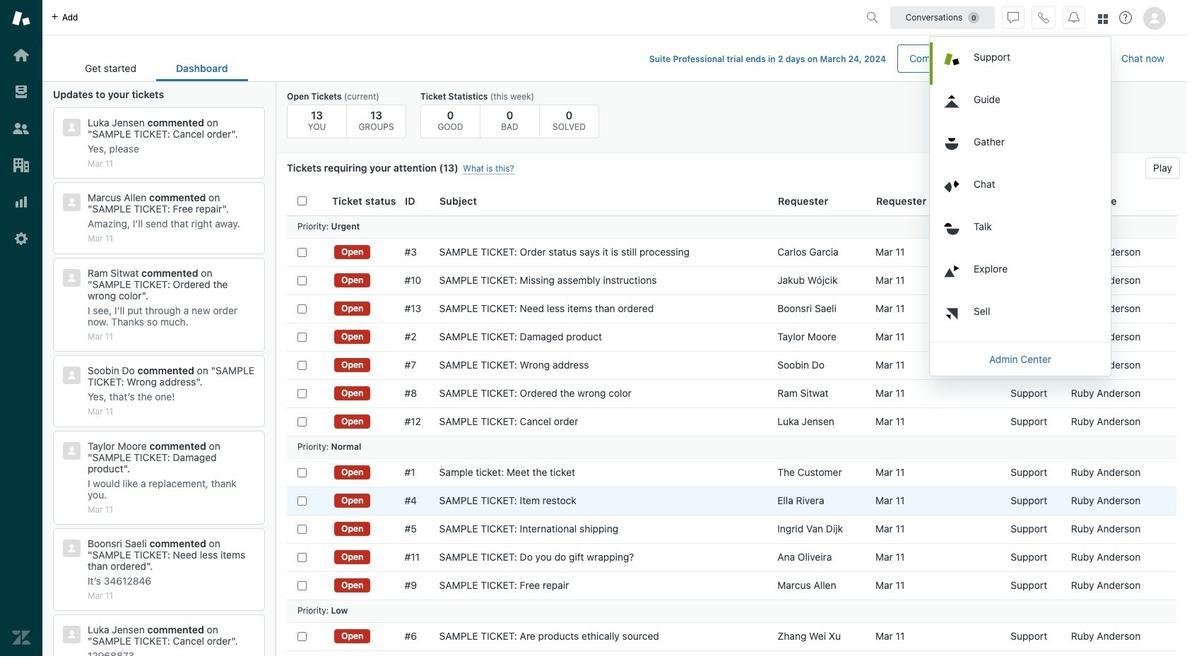 Task type: describe. For each thing, give the bounding box(es) containing it.
views image
[[12, 83, 30, 101]]

March 24, 2024 text field
[[820, 54, 886, 64]]

notifications image
[[1068, 12, 1080, 23]]

zendesk products image
[[1098, 14, 1108, 24]]

Select All Tickets checkbox
[[297, 197, 307, 206]]



Task type: locate. For each thing, give the bounding box(es) containing it.
tab list
[[65, 55, 248, 81]]

organizations image
[[12, 156, 30, 175]]

tab
[[65, 55, 156, 81]]

get help image
[[1119, 11, 1132, 24]]

main element
[[0, 0, 42, 656]]

None checkbox
[[297, 248, 307, 257], [297, 304, 307, 313], [297, 332, 307, 342], [297, 361, 307, 370], [297, 389, 307, 398], [297, 468, 307, 477], [297, 525, 307, 534], [297, 553, 307, 562], [297, 581, 307, 590], [297, 248, 307, 257], [297, 304, 307, 313], [297, 332, 307, 342], [297, 361, 307, 370], [297, 389, 307, 398], [297, 468, 307, 477], [297, 525, 307, 534], [297, 553, 307, 562], [297, 581, 307, 590]]

button displays agent's chat status as invisible. image
[[1008, 12, 1019, 23]]

grid
[[276, 187, 1187, 656]]

admin image
[[12, 230, 30, 248]]

get started image
[[12, 46, 30, 64]]

zendesk image
[[12, 629, 30, 647]]

zendesk support image
[[12, 9, 30, 28]]

reporting image
[[12, 193, 30, 211]]

None checkbox
[[297, 276, 307, 285], [297, 417, 307, 426], [297, 496, 307, 506], [297, 632, 307, 641], [297, 276, 307, 285], [297, 417, 307, 426], [297, 496, 307, 506], [297, 632, 307, 641]]

customers image
[[12, 119, 30, 138]]



